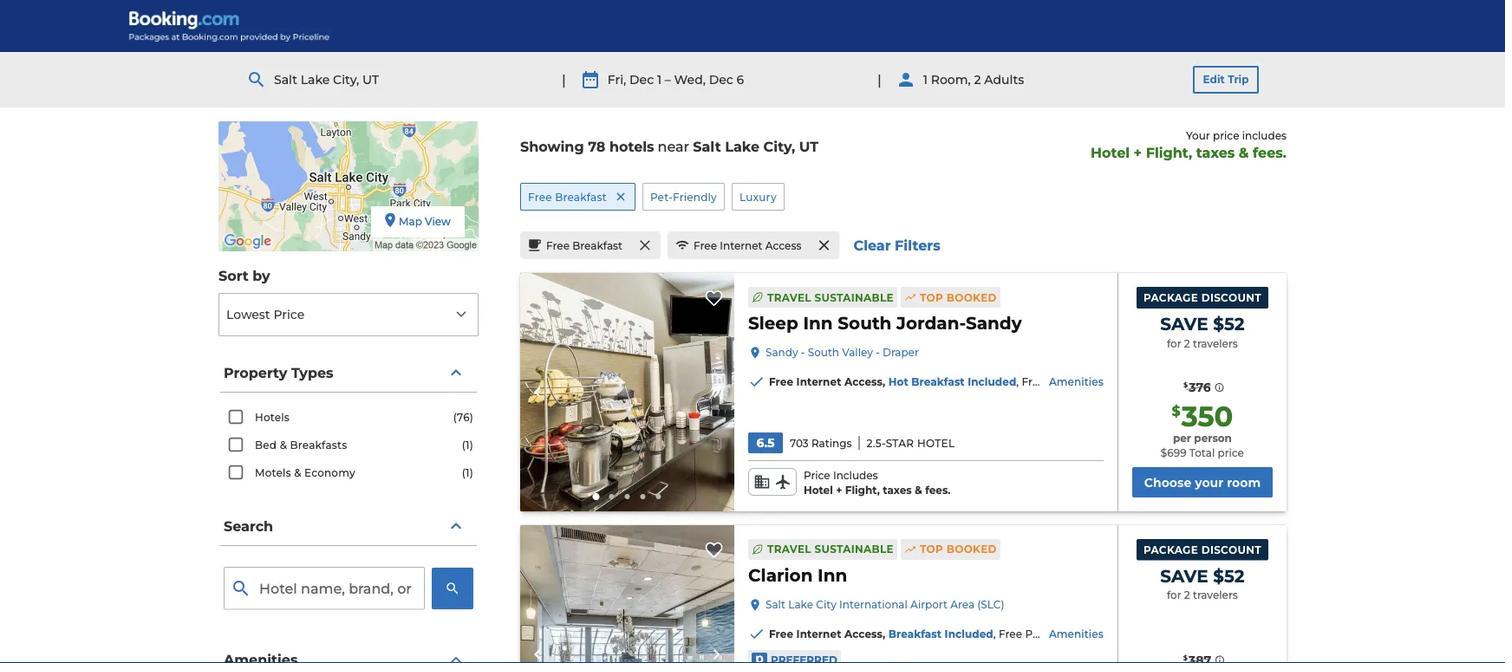 Task type: locate. For each thing, give the bounding box(es) containing it.
2 amenities from the top
[[1049, 628, 1104, 641]]

fitness
[[1261, 376, 1299, 389], [1238, 628, 1276, 641]]

1 horizontal spatial 1
[[923, 72, 928, 87]]

0 vertical spatial hotel
[[1091, 144, 1130, 161]]

1 photo carousel region from the top
[[520, 273, 734, 511]]

discount
[[1201, 291, 1261, 304], [1201, 543, 1261, 556]]

1 vertical spatial for 2 travelers
[[1167, 589, 1238, 602]]

1 for 2 travelers from the top
[[1167, 337, 1238, 350]]

travel
[[767, 291, 811, 304], [767, 543, 811, 556]]

lowest price
[[226, 307, 305, 322]]

salt down booking.com packages image
[[274, 72, 297, 87]]

travel up "clarion inn"
[[767, 543, 811, 556]]

$52 for hotel + flight, taxes & fees.
[[1213, 313, 1245, 335]]

1 1 from the left
[[657, 72, 662, 87]]

0 vertical spatial fees.
[[1253, 144, 1287, 161]]

1 vertical spatial swimming
[[1147, 628, 1206, 641]]

2 top booked from the top
[[920, 543, 997, 556]]

2 sustainable from the top
[[815, 543, 894, 556]]

fees.
[[1253, 144, 1287, 161], [925, 484, 951, 496]]

,
[[883, 376, 885, 389], [1016, 376, 1019, 389], [883, 628, 885, 641], [993, 628, 996, 641]]

access
[[765, 240, 801, 252], [844, 376, 883, 389], [844, 628, 883, 641], [1469, 628, 1505, 641]]

south for jordan-
[[838, 313, 892, 334]]

1 vertical spatial fees.
[[925, 484, 951, 496]]

1 amenities from the top
[[1049, 376, 1104, 389]]

1 travel from the top
[[767, 291, 811, 304]]

salt for salt lake city international airport area (slc)
[[766, 598, 786, 611]]

0 horizontal spatial flight,
[[845, 484, 880, 496]]

hot
[[888, 376, 908, 389]]

lowest price button
[[218, 293, 479, 336]]

0 vertical spatial save
[[1160, 313, 1208, 335]]

0 vertical spatial taxes
[[1196, 144, 1235, 161]]

2 travel from the top
[[767, 543, 811, 556]]

fees. down 2.5-star hotel
[[925, 484, 951, 496]]

1 horizontal spatial lake
[[725, 138, 760, 155]]

1 vertical spatial top
[[920, 543, 943, 556]]

choose your room
[[1144, 475, 1261, 490]]

breakfast
[[555, 191, 607, 203], [572, 240, 623, 252], [912, 376, 965, 389], [888, 628, 942, 641]]

photo carousel region
[[520, 273, 734, 511], [520, 525, 734, 663]]

1 (1) from the top
[[462, 439, 473, 452]]

south left valley
[[808, 347, 839, 359]]

0 horizontal spatial -
[[801, 347, 805, 359]]

6
[[737, 72, 744, 87]]

airport left the area
[[910, 598, 948, 611]]

2 vertical spatial salt
[[766, 598, 786, 611]]

2 vertical spatial 2
[[1184, 589, 1190, 602]]

1 dec from the left
[[629, 72, 654, 87]]

0 horizontal spatial airport
[[910, 598, 948, 611]]

go to image #3 image
[[625, 494, 630, 499]]

ut
[[362, 72, 379, 87], [799, 138, 818, 155]]

1 vertical spatial sandy
[[766, 347, 798, 359]]

taxes down star
[[883, 484, 912, 496]]

0 vertical spatial travelers
[[1193, 337, 1238, 350]]

0 vertical spatial sustainable
[[815, 291, 894, 304]]

travel up sleep
[[767, 291, 811, 304]]

0 vertical spatial city,
[[333, 72, 359, 87]]

1 left room,
[[923, 72, 928, 87]]

sleep
[[748, 313, 798, 334]]

1 left the –
[[657, 72, 662, 87]]

fees. down includes at the top right
[[1253, 144, 1287, 161]]

top booked
[[920, 291, 997, 304], [920, 543, 997, 556]]

1 breakfast image from the top
[[520, 273, 734, 511]]

1 vertical spatial allowed,
[[1099, 628, 1145, 641]]

internet down luxury
[[720, 240, 763, 252]]

1 | from the left
[[562, 71, 566, 88]]

2 travel sustainable from the top
[[767, 543, 894, 556]]

price inside your price includes hotel + flight, taxes & fees.
[[1213, 129, 1239, 142]]

2 horizontal spatial lake
[[788, 598, 813, 611]]

1 vertical spatial price
[[804, 469, 830, 482]]

1 vertical spatial included
[[945, 628, 993, 641]]

1 vertical spatial 2
[[1184, 337, 1190, 350]]

2 top from the top
[[920, 543, 943, 556]]

salt down clarion
[[766, 598, 786, 611]]

access inside button
[[765, 240, 801, 252]]

1 $52 from the top
[[1213, 313, 1245, 335]]

0 vertical spatial photo carousel region
[[520, 273, 734, 511]]

types
[[291, 364, 333, 381]]

booking.com packages image
[[128, 10, 331, 42]]

1 package discount from the top
[[1143, 291, 1261, 304]]

near
[[658, 138, 689, 155]]

travel sustainable up "clarion inn"
[[767, 543, 894, 556]]

0 vertical spatial save $52
[[1160, 313, 1245, 335]]

package
[[1143, 291, 1198, 304], [1143, 543, 1198, 556]]

2 discount from the top
[[1201, 543, 1261, 556]]

1 horizontal spatial +
[[1134, 144, 1142, 161]]

1 booked from the top
[[947, 291, 997, 304]]

clear
[[853, 237, 891, 254]]

0 vertical spatial booked
[[947, 291, 997, 304]]

price right lowest
[[273, 307, 305, 322]]

2 for breakfast included
[[1184, 589, 1190, 602]]

1 vertical spatial top booked
[[920, 543, 997, 556]]

airport left the shuttle,
[[1320, 628, 1358, 641]]

top booked for sleep inn south jordan-sandy
[[920, 291, 997, 304]]

0 vertical spatial internet
[[720, 240, 763, 252]]

0 vertical spatial for 2 travelers
[[1167, 337, 1238, 350]]

1 room, 2 adults
[[923, 72, 1024, 87]]

1 vertical spatial pets
[[1073, 628, 1096, 641]]

free internet access , breakfast included , free parking, pets allowed, swimming pool, fitness center, airport shuttle, restaurant, access
[[769, 628, 1505, 641]]

go to image #1 image
[[593, 493, 600, 500]]

for 2 travelers up free internet access , breakfast included , free parking, pets allowed, swimming pool, fitness center, airport shuttle, restaurant, access
[[1167, 589, 1238, 602]]

0 vertical spatial (1)
[[462, 439, 473, 452]]

swimming
[[1170, 376, 1229, 389], [1147, 628, 1206, 641]]

top for clarion inn
[[920, 543, 943, 556]]

internet down the city
[[796, 628, 841, 641]]

save up free internet access , breakfast included , free parking, pets allowed, swimming pool, fitness center, airport shuttle, restaurant, access
[[1160, 565, 1208, 587]]

top up jordan-
[[920, 291, 943, 304]]

package discount for hotel + flight, taxes & fees.
[[1143, 291, 1261, 304]]

$52 for breakfast included
[[1213, 565, 1245, 587]]

1 vertical spatial amenities
[[1049, 628, 1104, 641]]

save
[[1160, 313, 1208, 335], [1160, 565, 1208, 587]]

1 vertical spatial hotel
[[917, 437, 955, 449]]

sustainable up international
[[815, 543, 894, 556]]

1 vertical spatial free breakfast
[[546, 240, 623, 252]]

|
[[562, 71, 566, 88], [877, 71, 882, 88]]

$ left the 376
[[1184, 381, 1188, 389]]

internet for clarion
[[796, 628, 841, 641]]

1 vertical spatial travel sustainable
[[767, 543, 894, 556]]

hotel for price includes hotel + flight, taxes & fees.
[[804, 484, 833, 496]]

0 horizontal spatial dec
[[629, 72, 654, 87]]

1 vertical spatial $
[[1172, 402, 1181, 419]]

2 booked from the top
[[947, 543, 997, 556]]

save $52 for hotel + flight, taxes & fees.
[[1160, 313, 1245, 335]]

1 horizontal spatial hotel
[[917, 437, 955, 449]]

1 travel sustainable from the top
[[767, 291, 894, 304]]

sleep inn south jordan-sandy
[[748, 313, 1022, 334]]

$ inside $ 350 per person $699 total price
[[1172, 402, 1181, 419]]

salt right near
[[693, 138, 721, 155]]

0 vertical spatial discount
[[1201, 291, 1261, 304]]

flight, inside your price includes hotel + flight, taxes & fees.
[[1146, 144, 1192, 161]]

2 breakfast image from the top
[[520, 525, 734, 663]]

for for breakfast included
[[1167, 589, 1181, 602]]

0 vertical spatial inn
[[803, 313, 833, 334]]

person
[[1194, 432, 1232, 445]]

package for breakfast included
[[1143, 543, 1198, 556]]

0 horizontal spatial salt
[[274, 72, 297, 87]]

0 vertical spatial package
[[1143, 291, 1198, 304]]

top booked up jordan-
[[920, 291, 997, 304]]

1 vertical spatial inn
[[818, 565, 847, 586]]

booked up the area
[[947, 543, 997, 556]]

350
[[1182, 399, 1233, 433]]

travel sustainable for clarion
[[767, 543, 894, 556]]

dec right the fri,
[[629, 72, 654, 87]]

2 vertical spatial hotel
[[804, 484, 833, 496]]

photo carousel region for price includes
[[520, 273, 734, 511]]

motels & economy
[[255, 467, 355, 479]]

0 vertical spatial amenities
[[1049, 376, 1104, 389]]

your
[[1195, 475, 1224, 490]]

2 package discount from the top
[[1143, 543, 1261, 556]]

lake
[[301, 72, 330, 87], [725, 138, 760, 155], [788, 598, 813, 611]]

fees. inside your price includes hotel + flight, taxes & fees.
[[1253, 144, 1287, 161]]

2
[[974, 72, 981, 87], [1184, 337, 1190, 350], [1184, 589, 1190, 602]]

2 vertical spatial internet
[[796, 628, 841, 641]]

2 dec from the left
[[709, 72, 733, 87]]

taxes down the your
[[1196, 144, 1235, 161]]

1
[[657, 72, 662, 87], [923, 72, 928, 87]]

1 vertical spatial internet
[[796, 376, 841, 389]]

for
[[1167, 337, 1181, 350], [1167, 589, 1181, 602]]

restaurant, right the shuttle,
[[1405, 628, 1467, 641]]

1 vertical spatial ut
[[799, 138, 818, 155]]

top
[[920, 291, 943, 304], [920, 543, 943, 556]]

friendly
[[673, 191, 717, 203]]

center, left the shuttle,
[[1279, 628, 1317, 641]]

price right the your
[[1213, 129, 1239, 142]]

salt for salt lake city, ut
[[274, 72, 297, 87]]

discount for hotel + flight, taxes & fees.
[[1201, 291, 1261, 304]]

1 vertical spatial discount
[[1201, 543, 1261, 556]]

internet down sandy - south valley - draper
[[796, 376, 841, 389]]

$ up per in the bottom of the page
[[1172, 402, 1181, 419]]

1 top booked from the top
[[920, 291, 997, 304]]

sandy - south valley - draper
[[766, 347, 919, 359]]

flight,
[[1146, 144, 1192, 161], [845, 484, 880, 496]]

0 vertical spatial top
[[920, 291, 943, 304]]

2 photo carousel region from the top
[[520, 525, 734, 663]]

flight, down includes
[[845, 484, 880, 496]]

- right valley
[[876, 347, 880, 359]]

for 2 travelers up the 376
[[1167, 337, 1238, 350]]

pool,
[[1232, 376, 1258, 389], [1209, 628, 1235, 641]]

1 vertical spatial package discount
[[1143, 543, 1261, 556]]

+
[[1134, 144, 1142, 161], [836, 484, 842, 496]]

1 vertical spatial south
[[808, 347, 839, 359]]

inn up sandy - south valley - draper
[[803, 313, 833, 334]]

inn for clarion
[[818, 565, 847, 586]]

0 vertical spatial airport
[[910, 598, 948, 611]]

$ 350 per person $699 total price
[[1161, 399, 1244, 459]]

1 vertical spatial city,
[[763, 138, 795, 155]]

0 vertical spatial top booked
[[920, 291, 997, 304]]

go to image #4 image
[[640, 494, 645, 499]]

package discount for breakfast included
[[1143, 543, 1261, 556]]

1 vertical spatial lake
[[725, 138, 760, 155]]

$52
[[1213, 313, 1245, 335], [1213, 565, 1245, 587]]

allowed,
[[1122, 376, 1168, 389], [1099, 628, 1145, 641]]

draper
[[883, 347, 919, 359]]

amenities for sleep inn south jordan-sandy
[[1049, 376, 1104, 389]]

1 package from the top
[[1143, 291, 1198, 304]]

access for free internet access
[[765, 240, 801, 252]]

1 - from the left
[[801, 347, 805, 359]]

for 2 travelers
[[1167, 337, 1238, 350], [1167, 589, 1238, 602]]

1 sustainable from the top
[[815, 291, 894, 304]]

2 save $52 from the top
[[1160, 565, 1245, 587]]

restaurant, right the spa,
[[1415, 376, 1477, 389]]

(slc)
[[977, 598, 1004, 611]]

1 discount from the top
[[1201, 291, 1261, 304]]

1 vertical spatial airport
[[1320, 628, 1358, 641]]

spa,
[[1390, 376, 1413, 389]]

star
[[886, 437, 914, 449]]

1 travelers from the top
[[1193, 337, 1238, 350]]

salt
[[274, 72, 297, 87], [693, 138, 721, 155], [766, 598, 786, 611]]

2 $52 from the top
[[1213, 565, 1245, 587]]

travel sustainable up sandy - south valley - draper
[[767, 291, 894, 304]]

0 horizontal spatial price
[[273, 307, 305, 322]]

travel sustainable for sleep
[[767, 291, 894, 304]]

hotel inside price includes hotel + flight, taxes & fees.
[[804, 484, 833, 496]]

0 vertical spatial center,
[[1302, 376, 1340, 389]]

& down 2.5-star hotel
[[915, 484, 922, 496]]

price down 703 ratings on the bottom of the page
[[804, 469, 830, 482]]

& right bed
[[280, 439, 287, 452]]

ratings
[[811, 437, 852, 449]]

save up $ 376
[[1160, 313, 1208, 335]]

1 save from the top
[[1160, 313, 1208, 335]]

1 vertical spatial booked
[[947, 543, 997, 556]]

breakfast image
[[520, 273, 734, 511], [520, 525, 734, 663]]

2.5-
[[867, 437, 886, 449]]

1 vertical spatial taxes
[[883, 484, 912, 496]]

2 up $ 376
[[1184, 337, 1190, 350]]

$ inside $ 376
[[1184, 381, 1188, 389]]

2 for 2 travelers from the top
[[1167, 589, 1238, 602]]

& inside your price includes hotel + flight, taxes & fees.
[[1239, 144, 1249, 161]]

center, left kitchen,
[[1302, 376, 1340, 389]]

0 vertical spatial south
[[838, 313, 892, 334]]

2 save from the top
[[1160, 565, 1208, 587]]

parking,
[[1048, 376, 1093, 389], [1025, 628, 1070, 641]]

pet-
[[650, 191, 673, 203]]

0 vertical spatial +
[[1134, 144, 1142, 161]]

1 save $52 from the top
[[1160, 313, 1245, 335]]

1 horizontal spatial salt
[[693, 138, 721, 155]]

1 horizontal spatial airport
[[1320, 628, 1358, 641]]

booked up jordan-
[[947, 291, 997, 304]]

center,
[[1302, 376, 1340, 389], [1279, 628, 1317, 641]]

0 vertical spatial salt
[[274, 72, 297, 87]]

1 vertical spatial save $52
[[1160, 565, 1245, 587]]

top booked for clarion inn
[[920, 543, 997, 556]]

&
[[1239, 144, 1249, 161], [280, 439, 287, 452], [294, 467, 301, 479], [915, 484, 922, 496]]

1 vertical spatial travelers
[[1193, 589, 1238, 602]]

sustainable for clarion
[[815, 543, 894, 556]]

internet inside button
[[720, 240, 763, 252]]

lowest
[[226, 307, 270, 322]]

lake for salt lake city, ut
[[301, 72, 330, 87]]

for up free internet access , hot breakfast included , free parking, pets allowed, swimming pool, fitness center, kitchen, spa, restaurant, acce on the right bottom of the page
[[1167, 337, 1181, 350]]

hotel
[[1091, 144, 1130, 161], [917, 437, 955, 449], [804, 484, 833, 496]]

$ down free internet access , breakfast included , free parking, pets allowed, swimming pool, fitness center, airport shuttle, restaurant, access
[[1183, 654, 1188, 662]]

go to image #2 image
[[609, 494, 614, 499]]

price inside dropdown button
[[273, 307, 305, 322]]

sustainable for sleep
[[815, 291, 894, 304]]

price down the person at the bottom
[[1218, 446, 1244, 459]]

0 horizontal spatial lake
[[301, 72, 330, 87]]

top booked up the area
[[920, 543, 997, 556]]

south
[[838, 313, 892, 334], [808, 347, 839, 359]]

- left valley
[[801, 347, 805, 359]]

2 package from the top
[[1143, 543, 1198, 556]]

0 vertical spatial 2
[[974, 72, 981, 87]]

+ inside price includes hotel + flight, taxes & fees.
[[836, 484, 842, 496]]

2 for from the top
[[1167, 589, 1181, 602]]

1 horizontal spatial |
[[877, 71, 882, 88]]

showing
[[520, 138, 584, 155]]

sustainable up sleep inn south jordan-sandy
[[815, 291, 894, 304]]

price includes hotel + flight, taxes & fees.
[[804, 469, 951, 496]]

2 right room,
[[974, 72, 981, 87]]

0 horizontal spatial sandy
[[766, 347, 798, 359]]

(1)
[[462, 439, 473, 452], [462, 467, 473, 479]]

internet
[[720, 240, 763, 252], [796, 376, 841, 389], [796, 628, 841, 641]]

2 horizontal spatial salt
[[766, 598, 786, 611]]

city,
[[333, 72, 359, 87], [763, 138, 795, 155]]

0 vertical spatial ut
[[362, 72, 379, 87]]

0 vertical spatial sandy
[[966, 313, 1022, 334]]

1 vertical spatial sustainable
[[815, 543, 894, 556]]

2 (1) from the top
[[462, 467, 473, 479]]

1 vertical spatial $52
[[1213, 565, 1245, 587]]

1 horizontal spatial dec
[[709, 72, 733, 87]]

0 vertical spatial $
[[1184, 381, 1188, 389]]

save for hotel + flight, taxes & fees.
[[1160, 313, 1208, 335]]

restaurant,
[[1415, 376, 1477, 389], [1405, 628, 1467, 641]]

dec left 6
[[709, 72, 733, 87]]

taxes inside price includes hotel + flight, taxes & fees.
[[883, 484, 912, 496]]

sort
[[218, 267, 249, 284]]

booked
[[947, 291, 997, 304], [947, 543, 997, 556]]

package discount
[[1143, 291, 1261, 304], [1143, 543, 1261, 556]]

1 horizontal spatial taxes
[[1196, 144, 1235, 161]]

0 vertical spatial fitness
[[1261, 376, 1299, 389]]

1 horizontal spatial ut
[[799, 138, 818, 155]]

south up valley
[[838, 313, 892, 334]]

inn up the city
[[818, 565, 847, 586]]

save $52 for breakfast included
[[1160, 565, 1245, 587]]

| left the fri,
[[562, 71, 566, 88]]

1 vertical spatial +
[[836, 484, 842, 496]]

0 vertical spatial travel sustainable
[[767, 291, 894, 304]]

free internet access button
[[668, 232, 840, 259]]

price
[[1213, 129, 1239, 142], [1218, 446, 1244, 459]]

2 up free internet access , breakfast included , free parking, pets allowed, swimming pool, fitness center, airport shuttle, restaurant, access
[[1184, 589, 1190, 602]]

0 horizontal spatial 1
[[657, 72, 662, 87]]

search button
[[220, 507, 477, 546]]

2 | from the left
[[877, 71, 882, 88]]

| left room,
[[877, 71, 882, 88]]

included
[[968, 376, 1016, 389], [945, 628, 993, 641]]

1 top from the top
[[920, 291, 943, 304]]

top up salt lake city international airport area (slc)
[[920, 543, 943, 556]]

fees. inside price includes hotel + flight, taxes & fees.
[[925, 484, 951, 496]]

0 vertical spatial for
[[1167, 337, 1181, 350]]

& down includes at the top right
[[1239, 144, 1249, 161]]

free
[[528, 191, 552, 203], [546, 240, 570, 252], [694, 240, 717, 252], [769, 376, 793, 389], [1022, 376, 1045, 389], [769, 628, 793, 641], [999, 628, 1022, 641]]

salt lake city, ut
[[274, 72, 379, 87]]

2 travelers from the top
[[1193, 589, 1238, 602]]

access for free internet access , breakfast included , free parking, pets allowed, swimming pool, fitness center, airport shuttle, restaurant, access
[[844, 628, 883, 641]]

0 horizontal spatial hotel
[[804, 484, 833, 496]]

1 vertical spatial flight,
[[845, 484, 880, 496]]

sleep inn south jordan-sandy element
[[748, 311, 1022, 336]]

booked for sleep inn south jordan-sandy
[[947, 291, 997, 304]]

1 for from the top
[[1167, 337, 1181, 350]]

1 vertical spatial travel
[[767, 543, 811, 556]]

jordan-
[[897, 313, 966, 334]]

for up free internet access , breakfast included , free parking, pets allowed, swimming pool, fitness center, airport shuttle, restaurant, access
[[1167, 589, 1181, 602]]

1 horizontal spatial fees.
[[1253, 144, 1287, 161]]

amenities
[[1049, 376, 1104, 389], [1049, 628, 1104, 641]]

0 vertical spatial breakfast image
[[520, 273, 734, 511]]

flight, down the your
[[1146, 144, 1192, 161]]

1 vertical spatial for
[[1167, 589, 1181, 602]]



Task type: describe. For each thing, give the bounding box(es) containing it.
1 vertical spatial salt
[[693, 138, 721, 155]]

| for fri, dec 1 – wed, dec 6
[[562, 71, 566, 88]]

top for sleep inn south jordan-sandy
[[920, 291, 943, 304]]

free breakfast button
[[520, 232, 661, 259]]

0 vertical spatial parking,
[[1048, 376, 1093, 389]]

area
[[950, 598, 975, 611]]

choose your room button
[[1132, 467, 1273, 497]]

1 vertical spatial restaurant,
[[1405, 628, 1467, 641]]

breakfasts
[[290, 439, 347, 452]]

703 ratings
[[790, 437, 852, 449]]

discount for breakfast included
[[1201, 543, 1261, 556]]

acce
[[1480, 376, 1505, 389]]

clarion
[[748, 565, 813, 586]]

–
[[665, 72, 671, 87]]

hotels
[[609, 138, 654, 155]]

travel for clarion
[[767, 543, 811, 556]]

78
[[588, 138, 606, 155]]

search
[[224, 517, 273, 534]]

free inside button
[[546, 240, 570, 252]]

valley
[[842, 347, 873, 359]]

flight, inside price includes hotel + flight, taxes & fees.
[[845, 484, 880, 496]]

for 2 travelers for breakfast included
[[1167, 589, 1238, 602]]

lake for salt lake city international airport area (slc)
[[788, 598, 813, 611]]

package for hotel + flight, taxes & fees.
[[1143, 291, 1198, 304]]

travelers for breakfast included
[[1193, 589, 1238, 602]]

1 vertical spatial parking,
[[1025, 628, 1070, 641]]

south for valley
[[808, 347, 839, 359]]

& inside price includes hotel + flight, taxes & fees.
[[915, 484, 922, 496]]

hotel for 2.5-star hotel
[[917, 437, 955, 449]]

booked for clarion inn
[[947, 543, 997, 556]]

2 for hotel + flight, taxes & fees.
[[1184, 337, 1190, 350]]

hotels
[[255, 411, 290, 424]]

motels
[[255, 467, 291, 479]]

2 1 from the left
[[923, 72, 928, 87]]

luxury
[[740, 191, 777, 203]]

clear filters button
[[847, 236, 947, 262]]

1 vertical spatial center,
[[1279, 628, 1317, 641]]

376
[[1189, 380, 1211, 395]]

price inside $ 350 per person $699 total price
[[1218, 446, 1244, 459]]

0 vertical spatial swimming
[[1170, 376, 1229, 389]]

breakfast image for free internet access
[[520, 525, 734, 663]]

room
[[1227, 475, 1261, 490]]

0 vertical spatial free breakfast
[[528, 191, 607, 203]]

0 vertical spatial pets
[[1096, 376, 1119, 389]]

for for hotel + flight, taxes & fees.
[[1167, 337, 1181, 350]]

fri,
[[608, 72, 626, 87]]

0 vertical spatial included
[[968, 376, 1016, 389]]

salt lake city international airport area (slc)
[[766, 598, 1004, 611]]

your
[[1186, 129, 1210, 142]]

hotel inside your price includes hotel + flight, taxes & fees.
[[1091, 144, 1130, 161]]

room,
[[931, 72, 971, 87]]

1 vertical spatial fitness
[[1238, 628, 1276, 641]]

map
[[399, 215, 422, 228]]

$ for 376
[[1184, 381, 1188, 389]]

price inside price includes hotel + flight, taxes & fees.
[[804, 469, 830, 482]]

inn for sleep
[[803, 313, 833, 334]]

free internet access , hot breakfast included , free parking, pets allowed, swimming pool, fitness center, kitchen, spa, restaurant, acce
[[769, 376, 1505, 389]]

| for 1 room, 2 adults
[[877, 71, 882, 88]]

fri, dec 1 – wed, dec 6
[[608, 72, 744, 87]]

0 vertical spatial pool,
[[1232, 376, 1258, 389]]

city
[[816, 598, 837, 611]]

free internet access
[[694, 240, 801, 252]]

0 horizontal spatial ut
[[362, 72, 379, 87]]

6.5
[[756, 436, 775, 451]]

access for free internet access , hot breakfast included , free parking, pets allowed, swimming pool, fitness center, kitchen, spa, restaurant, acce
[[844, 376, 883, 389]]

go to image #5 image
[[656, 494, 661, 499]]

choose
[[1144, 475, 1192, 490]]

(1) for bed & breakfasts
[[462, 439, 473, 452]]

map view
[[399, 215, 451, 228]]

per
[[1173, 432, 1191, 445]]

Hotel name, brand, or keyword text field
[[224, 567, 425, 610]]

economy
[[304, 467, 355, 479]]

adults
[[984, 72, 1024, 87]]

photo carousel region for free internet access
[[520, 525, 734, 663]]

edit
[[1203, 73, 1225, 86]]

breakfast inside button
[[572, 240, 623, 252]]

703
[[790, 437, 809, 449]]

amenities for clarion inn
[[1049, 628, 1104, 641]]

includes
[[1242, 129, 1287, 142]]

property types
[[224, 364, 333, 381]]

travelers for hotel + flight, taxes & fees.
[[1193, 337, 1238, 350]]

1 horizontal spatial city,
[[763, 138, 795, 155]]

2 vertical spatial $
[[1183, 654, 1188, 662]]

pet-friendly
[[650, 191, 717, 203]]

wed,
[[674, 72, 706, 87]]

clarion inn
[[748, 565, 847, 586]]

$ for 350
[[1172, 402, 1181, 419]]

0 vertical spatial allowed,
[[1122, 376, 1168, 389]]

by
[[253, 267, 270, 284]]

edit trip button
[[1193, 66, 1259, 94]]

bed & breakfasts
[[255, 439, 347, 452]]

property
[[224, 364, 287, 381]]

bed
[[255, 439, 277, 452]]

filters
[[895, 237, 940, 254]]

view
[[425, 215, 451, 228]]

kitchen,
[[1343, 376, 1387, 389]]

2 - from the left
[[876, 347, 880, 359]]

save for breakfast included
[[1160, 565, 1208, 587]]

total
[[1189, 446, 1215, 459]]

shuttle,
[[1361, 628, 1402, 641]]

for 2 travelers for hotel + flight, taxes & fees.
[[1167, 337, 1238, 350]]

showing 78 hotels near salt lake city, ut
[[520, 138, 818, 155]]

sort by
[[218, 267, 270, 284]]

clear filters
[[853, 237, 940, 254]]

0 horizontal spatial city,
[[333, 72, 359, 87]]

$ 376
[[1184, 380, 1211, 395]]

international
[[839, 598, 908, 611]]

2.5-star hotel
[[867, 437, 955, 449]]

(1) for motels & economy
[[462, 467, 473, 479]]

includes
[[833, 469, 878, 482]]

property types button
[[220, 354, 477, 393]]

your price includes hotel + flight, taxes & fees.
[[1091, 129, 1287, 161]]

1 vertical spatial pool,
[[1209, 628, 1235, 641]]

(76)
[[453, 411, 473, 424]]

free inside button
[[694, 240, 717, 252]]

$699
[[1161, 446, 1187, 459]]

trip
[[1228, 73, 1249, 86]]

edit trip
[[1203, 73, 1249, 86]]

internet for sleep
[[796, 376, 841, 389]]

breakfast image for price includes
[[520, 273, 734, 511]]

+ inside your price includes hotel + flight, taxes & fees.
[[1134, 144, 1142, 161]]

& right "motels"
[[294, 467, 301, 479]]

0 vertical spatial restaurant,
[[1415, 376, 1477, 389]]

clarion inn element
[[748, 563, 847, 588]]

free breakfast inside button
[[546, 240, 623, 252]]

travel for sleep
[[767, 291, 811, 304]]

taxes inside your price includes hotel + flight, taxes & fees.
[[1196, 144, 1235, 161]]



Task type: vqa. For each thing, say whether or not it's contained in the screenshot.
the $
yes



